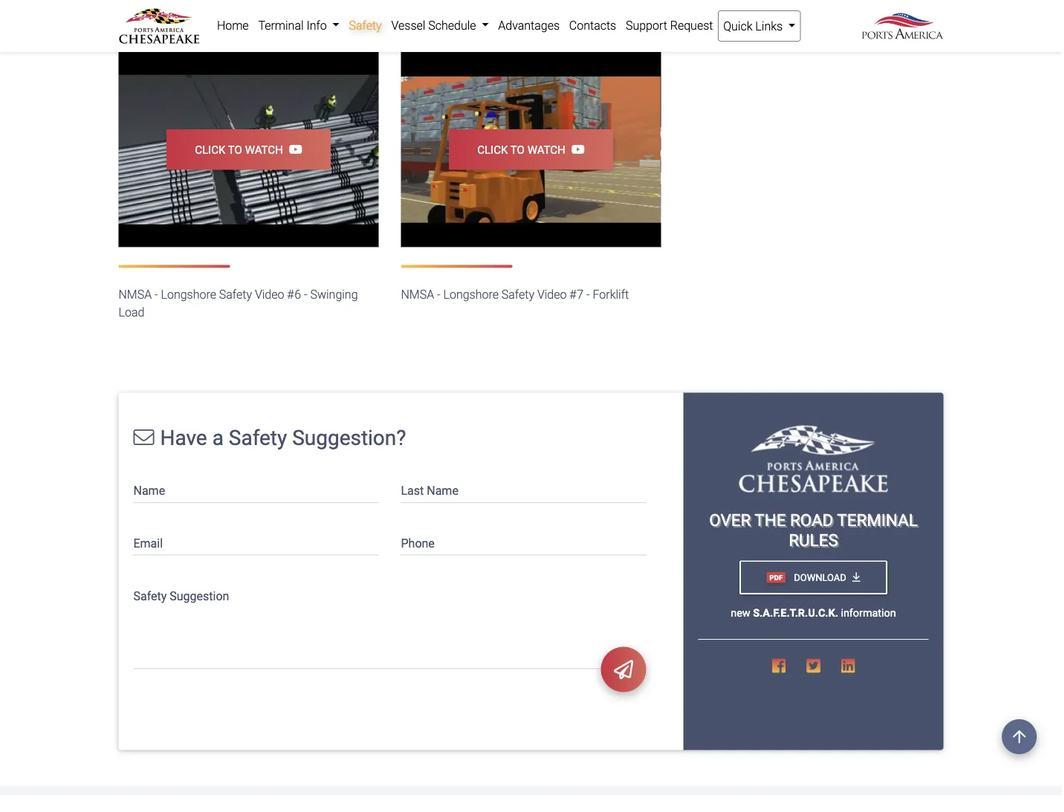 Task type: describe. For each thing, give the bounding box(es) containing it.
last name
[[401, 484, 459, 498]]

2 - from the left
[[304, 288, 308, 302]]

terminal info link
[[254, 10, 344, 40]]

phone
[[401, 537, 435, 551]]

longshore for nmsa - longshore safety video #7 - forklift
[[444, 288, 499, 302]]

video for #7
[[538, 288, 567, 302]]

safety left "#7"
[[502, 288, 535, 302]]

click to watch for #6
[[195, 143, 283, 156]]

s.a.f.e.t.r.u.c.k.
[[753, 607, 839, 620]]

support request
[[626, 18, 713, 32]]

swinging
[[310, 288, 358, 302]]

Last Name text field
[[401, 475, 647, 503]]

Email text field
[[133, 527, 379, 556]]

vessel schedule link
[[387, 10, 494, 40]]

watch for #7
[[528, 143, 566, 156]]

contacts
[[570, 18, 617, 32]]

arrow to bottom image
[[853, 572, 861, 583]]

request
[[671, 18, 713, 32]]

advantages
[[498, 18, 560, 32]]

information
[[841, 607, 897, 620]]

safety right a
[[229, 426, 287, 450]]

terminal
[[838, 511, 918, 530]]

video for #6
[[255, 288, 284, 302]]

support request link
[[621, 10, 718, 40]]

1 - from the left
[[155, 288, 158, 302]]

safety left vessel
[[349, 18, 382, 32]]

to for #7
[[511, 143, 525, 156]]

Name text field
[[133, 475, 379, 503]]

click for #7
[[478, 143, 508, 156]]

youtube image
[[283, 143, 303, 155]]

click to watch link for #6
[[166, 129, 331, 170]]

1 name from the left
[[133, 484, 165, 498]]

terminal info
[[258, 18, 330, 32]]

twitter square image
[[807, 658, 821, 674]]

have a safety suggestion?
[[160, 426, 406, 450]]

load
[[119, 306, 145, 320]]

last
[[401, 484, 424, 498]]

linkedin image
[[842, 658, 856, 674]]

click for #6
[[195, 143, 226, 156]]

safety suggestion
[[133, 589, 229, 603]]

facebook square image
[[772, 658, 786, 674]]

4 - from the left
[[587, 288, 590, 302]]

3 - from the left
[[437, 288, 441, 302]]

go to top image
[[1002, 720, 1037, 755]]

terminal
[[258, 18, 304, 32]]



Task type: locate. For each thing, give the bounding box(es) containing it.
name right 'last'
[[427, 484, 459, 498]]

watch for #6
[[245, 143, 283, 156]]

1 video from the left
[[255, 288, 284, 302]]

click to watch link
[[166, 129, 331, 170], [449, 129, 614, 170]]

over the road terminal rules
[[710, 511, 918, 550]]

video
[[255, 288, 284, 302], [538, 288, 567, 302]]

click
[[195, 143, 226, 156], [478, 143, 508, 156]]

click to watch for #7
[[478, 143, 566, 156]]

1 horizontal spatial click to watch
[[478, 143, 566, 156]]

1 nmsa from the left
[[119, 288, 152, 302]]

0 horizontal spatial name
[[133, 484, 165, 498]]

contacts link
[[565, 10, 621, 40]]

longshore inside nmsa - longshore safety video #6 - swinging load
[[161, 288, 216, 302]]

0 horizontal spatial nmsa
[[119, 288, 152, 302]]

1 to from the left
[[228, 143, 242, 156]]

1 horizontal spatial to
[[511, 143, 525, 156]]

pdf
[[770, 574, 783, 582]]

the
[[755, 511, 786, 530]]

video image for #7
[[401, 52, 661, 247]]

0 horizontal spatial watch
[[245, 143, 283, 156]]

schedule
[[429, 18, 476, 32]]

safety left #6
[[219, 288, 252, 302]]

support
[[626, 18, 668, 32]]

email
[[133, 537, 163, 551]]

have
[[160, 426, 207, 450]]

click to watch
[[195, 143, 283, 156], [478, 143, 566, 156]]

2 click to watch from the left
[[478, 143, 566, 156]]

0 horizontal spatial video
[[255, 288, 284, 302]]

road
[[790, 511, 834, 530]]

safety left suggestion
[[133, 589, 167, 603]]

1 horizontal spatial watch
[[528, 143, 566, 156]]

2 video image from the left
[[401, 52, 661, 247]]

1 horizontal spatial longshore
[[444, 288, 499, 302]]

1 horizontal spatial click to watch link
[[449, 129, 614, 170]]

to left youtube image at the left of the page
[[228, 143, 242, 156]]

rules
[[789, 531, 839, 550]]

over
[[710, 511, 751, 530]]

to for #6
[[228, 143, 242, 156]]

new
[[731, 607, 751, 620]]

nmsa - longshore safety video #7 - forklift
[[401, 288, 629, 302]]

2 longshore from the left
[[444, 288, 499, 302]]

links
[[756, 19, 783, 33]]

1 click to watch link from the left
[[166, 129, 331, 170]]

0 horizontal spatial to
[[228, 143, 242, 156]]

2 to from the left
[[511, 143, 525, 156]]

1 watch from the left
[[245, 143, 283, 156]]

-
[[155, 288, 158, 302], [304, 288, 308, 302], [437, 288, 441, 302], [587, 288, 590, 302]]

vessel
[[392, 18, 426, 32]]

download
[[792, 572, 847, 583]]

2 name from the left
[[427, 484, 459, 498]]

nmsa inside nmsa - longshore safety video #6 - swinging load
[[119, 288, 152, 302]]

quick links link
[[718, 10, 801, 42]]

1 click to watch from the left
[[195, 143, 283, 156]]

to left youtube icon
[[511, 143, 525, 156]]

watch
[[245, 143, 283, 156], [528, 143, 566, 156]]

Phone text field
[[401, 527, 647, 556]]

0 horizontal spatial video image
[[119, 52, 379, 247]]

a
[[212, 426, 224, 450]]

video image
[[119, 52, 379, 247], [401, 52, 661, 247]]

safety link
[[344, 10, 387, 40]]

safety inside nmsa - longshore safety video #6 - swinging load
[[219, 288, 252, 302]]

1 horizontal spatial click
[[478, 143, 508, 156]]

nmsa for nmsa - longshore safety video #7 - forklift
[[401, 288, 434, 302]]

1 horizontal spatial video
[[538, 288, 567, 302]]

click to watch link for #7
[[449, 129, 614, 170]]

quick links
[[724, 19, 786, 33]]

name up email
[[133, 484, 165, 498]]

2 watch from the left
[[528, 143, 566, 156]]

name
[[133, 484, 165, 498], [427, 484, 459, 498]]

2 click to watch link from the left
[[449, 129, 614, 170]]

nmsa - longshore safety video #6 - swinging load
[[119, 288, 358, 320]]

1 click from the left
[[195, 143, 226, 156]]

0 horizontal spatial click to watch
[[195, 143, 283, 156]]

2 video from the left
[[538, 288, 567, 302]]

suggestion?
[[292, 426, 406, 450]]

youtube image
[[566, 143, 585, 155]]

home link
[[212, 10, 254, 40]]

longshore
[[161, 288, 216, 302], [444, 288, 499, 302]]

2 click from the left
[[478, 143, 508, 156]]

video image for #6
[[119, 52, 379, 247]]

0 horizontal spatial longshore
[[161, 288, 216, 302]]

advantages link
[[494, 10, 565, 40]]

quick
[[724, 19, 753, 33]]

safety
[[349, 18, 382, 32], [219, 288, 252, 302], [502, 288, 535, 302], [229, 426, 287, 450], [133, 589, 167, 603]]

1 video image from the left
[[119, 52, 379, 247]]

#6
[[287, 288, 301, 302]]

1 horizontal spatial name
[[427, 484, 459, 498]]

suggestion
[[170, 589, 229, 603]]

video left #6
[[255, 288, 284, 302]]

video left "#7"
[[538, 288, 567, 302]]

longshore for nmsa - longshore safety video #6 - swinging load
[[161, 288, 216, 302]]

new s.a.f.e.t.r.u.c.k. information
[[731, 607, 897, 620]]

1 horizontal spatial nmsa
[[401, 288, 434, 302]]

seagirt terminal image
[[740, 426, 888, 493]]

vessel schedule
[[392, 18, 479, 32]]

1 horizontal spatial video image
[[401, 52, 661, 247]]

1 longshore from the left
[[161, 288, 216, 302]]

0 horizontal spatial click to watch link
[[166, 129, 331, 170]]

video inside nmsa - longshore safety video #6 - swinging load
[[255, 288, 284, 302]]

nmsa
[[119, 288, 152, 302], [401, 288, 434, 302]]

#7
[[570, 288, 584, 302]]

0 horizontal spatial click
[[195, 143, 226, 156]]

home
[[217, 18, 249, 32]]

forklift
[[593, 288, 629, 302]]

2 nmsa from the left
[[401, 288, 434, 302]]

info
[[307, 18, 327, 32]]

nmsa for nmsa - longshore safety video #6 - swinging load
[[119, 288, 152, 302]]

Safety Suggestion text field
[[133, 580, 647, 670]]

to
[[228, 143, 242, 156], [511, 143, 525, 156]]



Task type: vqa. For each thing, say whether or not it's contained in the screenshot.
seagirt
no



